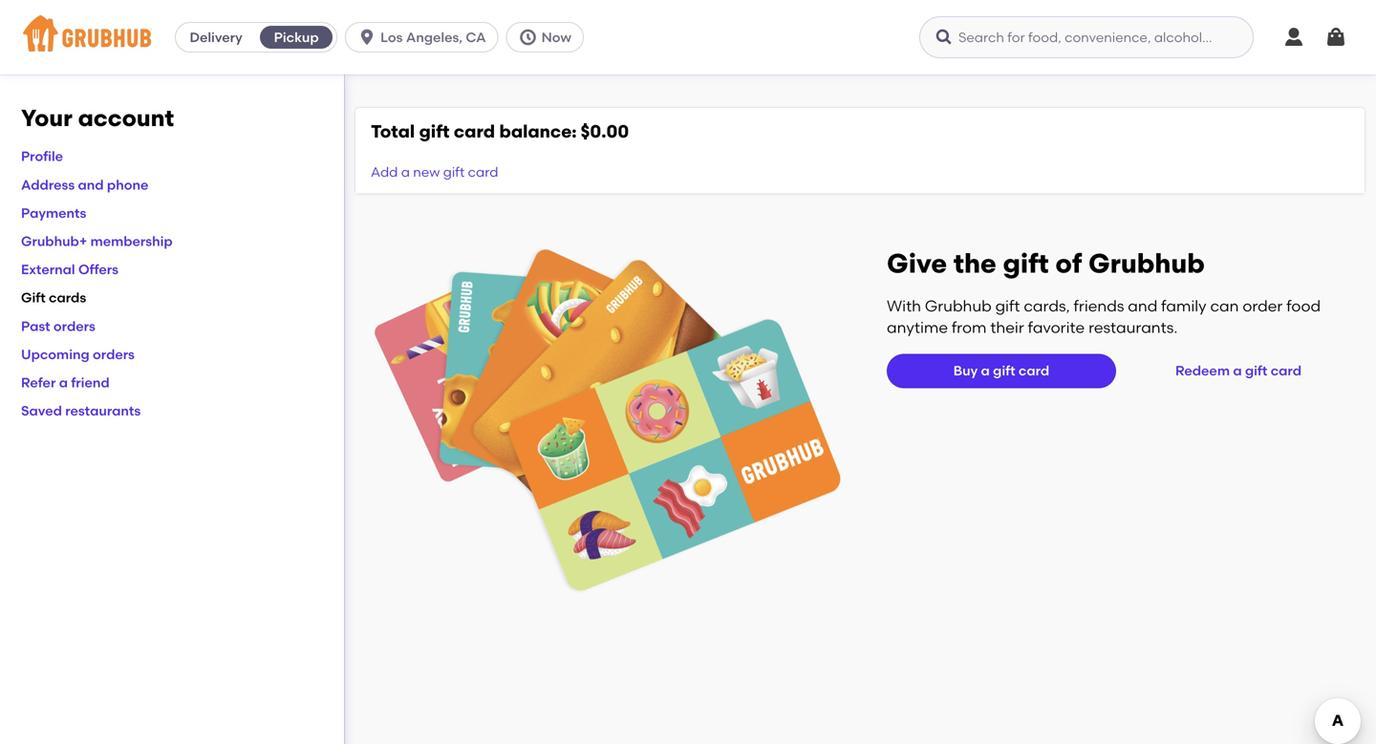Task type: describe. For each thing, give the bounding box(es) containing it.
main navigation navigation
[[0, 0, 1376, 75]]

card down total gift card balance: $0.00
[[468, 164, 498, 180]]

a for refer
[[59, 375, 68, 391]]

with
[[887, 297, 921, 316]]

ca
[[466, 29, 486, 45]]

$0.00
[[581, 121, 629, 142]]

0 vertical spatial grubhub
[[1089, 247, 1205, 280]]

upcoming orders link
[[21, 346, 135, 363]]

gift cards
[[21, 290, 86, 306]]

delivery button
[[176, 22, 256, 53]]

upcoming orders
[[21, 346, 135, 363]]

from
[[952, 318, 987, 337]]

gift card image
[[375, 247, 841, 595]]

your account
[[21, 104, 174, 132]]

a for buy
[[981, 363, 990, 379]]

grubhub+ membership
[[21, 233, 173, 249]]

of
[[1055, 247, 1082, 280]]

gift for redeem a gift card
[[1245, 363, 1268, 379]]

new
[[413, 164, 440, 180]]

their
[[990, 318, 1024, 337]]

profile link
[[21, 148, 63, 165]]

membership
[[90, 233, 173, 249]]

gift cards link
[[21, 290, 86, 306]]

buy
[[954, 363, 978, 379]]

past orders
[[21, 318, 95, 334]]

svg image for los angeles, ca
[[358, 28, 377, 47]]

friends
[[1074, 297, 1124, 316]]

delivery
[[190, 29, 243, 45]]

external offers link
[[21, 261, 119, 278]]

address and phone link
[[21, 177, 148, 193]]

card inside button
[[1271, 363, 1302, 379]]

gift right new
[[443, 164, 465, 180]]

offers
[[78, 261, 119, 278]]

redeem
[[1176, 363, 1230, 379]]

past
[[21, 318, 50, 334]]

past orders link
[[21, 318, 95, 334]]

card up 'add a new gift card'
[[454, 121, 495, 142]]

pickup
[[274, 29, 319, 45]]

gift up 'add a new gift card'
[[419, 121, 450, 142]]

orders for past orders
[[53, 318, 95, 334]]

can
[[1210, 297, 1239, 316]]

give
[[887, 247, 947, 280]]

restaurants.
[[1089, 318, 1178, 337]]

payments link
[[21, 205, 86, 221]]

pickup button
[[256, 22, 337, 53]]

Search for food, convenience, alcohol... search field
[[919, 16, 1254, 58]]

0 horizontal spatial svg image
[[935, 28, 954, 47]]

friend
[[71, 375, 110, 391]]

your
[[21, 104, 72, 132]]

los
[[380, 29, 403, 45]]

refer a friend link
[[21, 375, 110, 391]]

0 horizontal spatial and
[[78, 177, 104, 193]]

grubhub+
[[21, 233, 87, 249]]

total gift card balance: $0.00
[[371, 121, 629, 142]]

restaurants
[[65, 403, 141, 419]]



Task type: locate. For each thing, give the bounding box(es) containing it.
refer a friend
[[21, 375, 110, 391]]

and up restaurants.
[[1128, 297, 1158, 316]]

a right redeem
[[1233, 363, 1242, 379]]

grubhub
[[1089, 247, 1205, 280], [925, 297, 992, 316]]

grubhub up from
[[925, 297, 992, 316]]

gift
[[419, 121, 450, 142], [443, 164, 465, 180], [1003, 247, 1049, 280], [995, 297, 1020, 316], [993, 363, 1016, 379], [1245, 363, 1268, 379]]

redeem a gift card button
[[1168, 354, 1309, 388]]

a for add
[[401, 164, 410, 180]]

a inside button
[[1233, 363, 1242, 379]]

saved restaurants
[[21, 403, 141, 419]]

los angeles, ca button
[[345, 22, 506, 53]]

los angeles, ca
[[380, 29, 486, 45]]

1 vertical spatial grubhub
[[925, 297, 992, 316]]

favorite
[[1028, 318, 1085, 337]]

orders up the friend
[[93, 346, 135, 363]]

card down food
[[1271, 363, 1302, 379]]

with grubhub gift cards, friends and family can order food anytime from their favorite restaurants.
[[887, 297, 1321, 337]]

1 horizontal spatial svg image
[[519, 28, 538, 47]]

gift
[[21, 290, 46, 306]]

orders
[[53, 318, 95, 334], [93, 346, 135, 363]]

cards
[[49, 290, 86, 306]]

a right buy at the right of the page
[[981, 363, 990, 379]]

profile
[[21, 148, 63, 165]]

saved
[[21, 403, 62, 419]]

gift up their in the right top of the page
[[995, 297, 1020, 316]]

0 vertical spatial and
[[78, 177, 104, 193]]

gift inside with grubhub gift cards, friends and family can order food anytime from their favorite restaurants.
[[995, 297, 1020, 316]]

a left new
[[401, 164, 410, 180]]

add
[[371, 164, 398, 180]]

buy a gift card
[[954, 363, 1050, 379]]

grubhub inside with grubhub gift cards, friends and family can order food anytime from their favorite restaurants.
[[925, 297, 992, 316]]

1 vertical spatial and
[[1128, 297, 1158, 316]]

phone
[[107, 177, 148, 193]]

now button
[[506, 22, 592, 53]]

and
[[78, 177, 104, 193], [1128, 297, 1158, 316]]

account
[[78, 104, 174, 132]]

now
[[542, 29, 571, 45]]

gift for with grubhub gift cards, friends and family can order food anytime from their favorite restaurants.
[[995, 297, 1020, 316]]

add a new gift card
[[371, 164, 498, 180]]

0 horizontal spatial svg image
[[358, 28, 377, 47]]

svg image
[[1283, 26, 1306, 49], [1325, 26, 1348, 49], [935, 28, 954, 47]]

order
[[1243, 297, 1283, 316]]

external
[[21, 261, 75, 278]]

upcoming
[[21, 346, 90, 363]]

svg image left now
[[519, 28, 538, 47]]

2 horizontal spatial svg image
[[1325, 26, 1348, 49]]

cards,
[[1024, 297, 1070, 316]]

orders up upcoming orders link
[[53, 318, 95, 334]]

saved restaurants link
[[21, 403, 141, 419]]

and left phone
[[78, 177, 104, 193]]

grubhub up family
[[1089, 247, 1205, 280]]

0 horizontal spatial grubhub
[[925, 297, 992, 316]]

give the gift of grubhub
[[887, 247, 1205, 280]]

2 svg image from the left
[[519, 28, 538, 47]]

redeem a gift card
[[1176, 363, 1302, 379]]

a right refer
[[59, 375, 68, 391]]

the
[[954, 247, 997, 280]]

gift for give the gift of grubhub
[[1003, 247, 1049, 280]]

buy a gift card link
[[887, 354, 1116, 388]]

gift inside button
[[1245, 363, 1268, 379]]

balance:
[[499, 121, 577, 142]]

gift left of
[[1003, 247, 1049, 280]]

gift right buy at the right of the page
[[993, 363, 1016, 379]]

food
[[1287, 297, 1321, 316]]

1 horizontal spatial svg image
[[1283, 26, 1306, 49]]

and inside with grubhub gift cards, friends and family can order food anytime from their favorite restaurants.
[[1128, 297, 1158, 316]]

address and phone
[[21, 177, 148, 193]]

refer
[[21, 375, 56, 391]]

svg image inside 'los angeles, ca' button
[[358, 28, 377, 47]]

address
[[21, 177, 75, 193]]

orders for upcoming orders
[[93, 346, 135, 363]]

angeles,
[[406, 29, 463, 45]]

1 svg image from the left
[[358, 28, 377, 47]]

anytime
[[887, 318, 948, 337]]

total
[[371, 121, 415, 142]]

gift for buy a gift card
[[993, 363, 1016, 379]]

a for redeem
[[1233, 363, 1242, 379]]

card
[[454, 121, 495, 142], [468, 164, 498, 180], [1019, 363, 1050, 379], [1271, 363, 1302, 379]]

svg image left los
[[358, 28, 377, 47]]

svg image for now
[[519, 28, 538, 47]]

payments
[[21, 205, 86, 221]]

1 horizontal spatial grubhub
[[1089, 247, 1205, 280]]

a
[[401, 164, 410, 180], [981, 363, 990, 379], [1233, 363, 1242, 379], [59, 375, 68, 391]]

external offers
[[21, 261, 119, 278]]

1 horizontal spatial and
[[1128, 297, 1158, 316]]

family
[[1161, 297, 1207, 316]]

grubhub+ membership link
[[21, 233, 173, 249]]

gift right redeem
[[1245, 363, 1268, 379]]

0 vertical spatial orders
[[53, 318, 95, 334]]

svg image inside now "button"
[[519, 28, 538, 47]]

1 vertical spatial orders
[[93, 346, 135, 363]]

card down 'favorite'
[[1019, 363, 1050, 379]]

svg image
[[358, 28, 377, 47], [519, 28, 538, 47]]



Task type: vqa. For each thing, say whether or not it's contained in the screenshot.
Chicken Flautas
no



